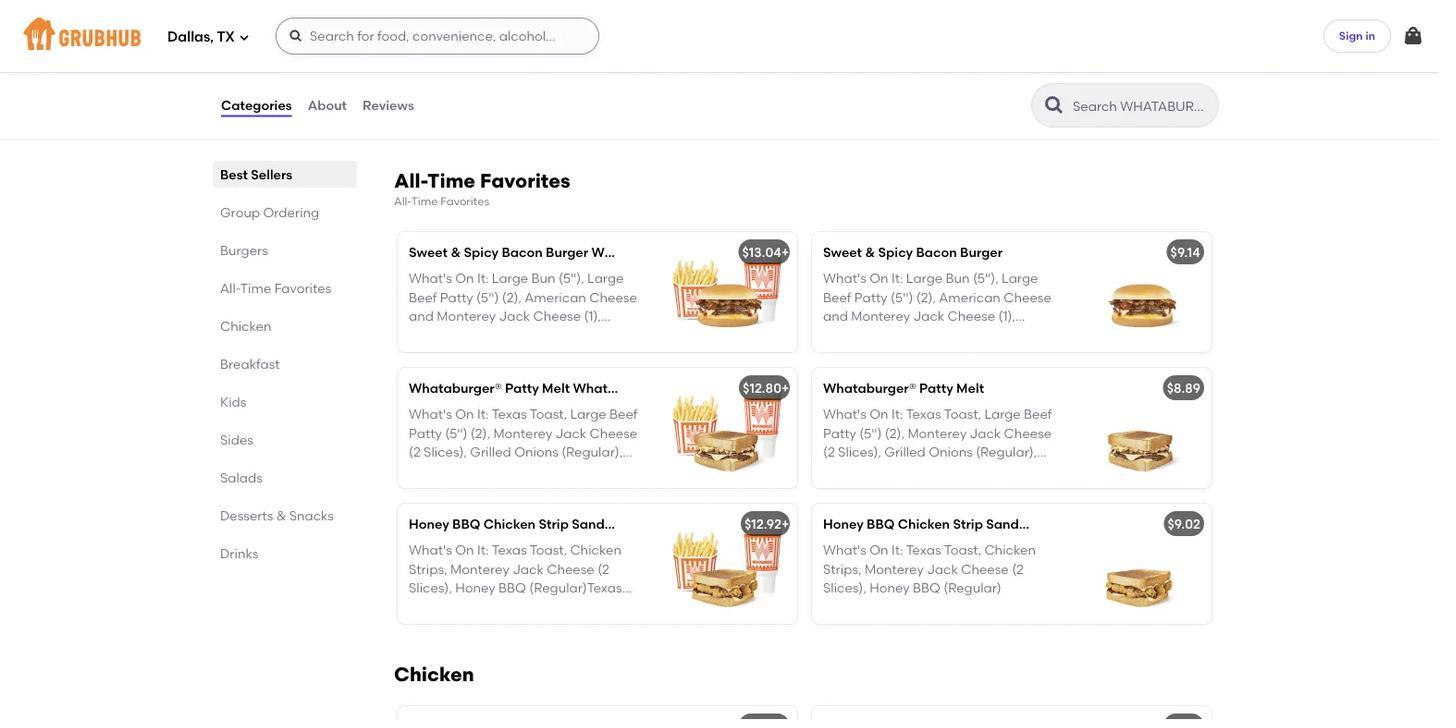 Task type: locate. For each thing, give the bounding box(es) containing it.
svg image
[[1403, 25, 1425, 47], [289, 29, 304, 43]]

1 horizontal spatial (2
[[1013, 562, 1024, 578]]

1 horizontal spatial what's on it: small bun (4"), small beef patty (4") (1), tomato (regular), lettuce (regular), pickles (regular), diced onions (regular), mustard (regular)
[[824, 49, 1049, 140]]

1 (4") from the left
[[477, 68, 499, 83]]

2 melt from the left
[[957, 381, 985, 397]]

1 mustard from the left
[[560, 105, 612, 121]]

whataburger®
[[409, 381, 502, 397], [824, 381, 917, 397]]

(regular), inside the what's on it: texas toast, large beef patty (5") (2), monterey jack cheese (2 slices), grilled onions (regular), creamy pepper (regular)
[[976, 445, 1038, 461]]

2 bacon from the left
[[917, 245, 958, 261]]

2 small from the left
[[586, 49, 621, 65]]

2 vertical spatial time
[[240, 280, 271, 296]]

bbq for honey bbq chicken strip sandwich
[[867, 517, 895, 533]]

+ for $13.04
[[782, 245, 790, 261]]

0 horizontal spatial what's on it: small bun (4"), small beef patty (4") (1), tomato (regular), lettuce (regular), pickles (regular), diced onions (regular), mustard (regular)
[[409, 49, 634, 140]]

0 horizontal spatial sandwich
[[572, 517, 635, 533]]

3 + from the top
[[782, 517, 790, 533]]

sandwich for honey bbq chicken strip sandwich
[[987, 517, 1049, 533]]

it: inside "what's on it: texas toast, chicken strips, monterey jack cheese (2 slices), honey bbq (regular)"
[[892, 543, 904, 559]]

whatameal®
[[542, 23, 624, 38], [592, 245, 674, 261], [573, 381, 655, 397], [638, 517, 720, 533]]

1 horizontal spatial whataburger®
[[824, 381, 917, 397]]

1 horizontal spatial jack
[[970, 426, 1002, 442]]

0 vertical spatial cheese
[[1005, 426, 1052, 442]]

1 horizontal spatial onions
[[864, 105, 908, 121]]

texas down whataburger® patty melt
[[907, 407, 942, 423]]

2 vertical spatial +
[[782, 517, 790, 533]]

0 horizontal spatial (4"),
[[557, 49, 583, 65]]

monterey up grilled
[[908, 426, 967, 442]]

0 vertical spatial jack
[[970, 426, 1002, 442]]

1 vertical spatial +
[[782, 381, 790, 397]]

3 small from the left
[[907, 49, 942, 65]]

1 strip from the left
[[539, 517, 569, 533]]

0 horizontal spatial &
[[276, 508, 286, 524]]

favorites
[[480, 169, 571, 193], [441, 195, 490, 209], [275, 280, 332, 296]]

0 horizontal spatial spicy
[[464, 245, 499, 261]]

it: inside the what's on it: small bun (4"), small beef patty (4") (1), tomato (regular), lettuce (regular), pickles (regular), diced onions (regular), mustard (regular) button
[[892, 49, 904, 65]]

whataburger
[[428, 23, 514, 38]]

kids tab
[[220, 392, 350, 412]]

1 vertical spatial toast,
[[945, 543, 982, 559]]

1 what's on it: small bun (4"), small beef patty (4") (1), tomato (regular), lettuce (regular), pickles (regular), diced onions (regular), mustard (regular) from the left
[[409, 49, 634, 140]]

toast, for chicken
[[945, 543, 982, 559]]

reviews
[[363, 97, 414, 113]]

jack down large
[[970, 426, 1002, 442]]

1 horizontal spatial lettuce
[[824, 86, 872, 102]]

(regular) inside button
[[824, 124, 881, 140]]

2 bun from the left
[[945, 49, 969, 65]]

2 horizontal spatial honey
[[870, 581, 910, 597]]

slices),
[[839, 445, 882, 461], [824, 581, 867, 597]]

1 horizontal spatial (4"),
[[972, 49, 997, 65]]

1 horizontal spatial (4")
[[891, 68, 913, 83]]

dallas, tx
[[168, 29, 235, 45]]

(2
[[824, 445, 835, 461], [1013, 562, 1024, 578]]

burger
[[546, 245, 589, 261], [961, 245, 1003, 261]]

group ordering tab
[[220, 203, 350, 222]]

slices), down the (5")
[[839, 445, 882, 461]]

1 tomato from the left
[[522, 68, 570, 83]]

all- for all-time favorites all-time favorites
[[394, 169, 428, 193]]

0 vertical spatial texas
[[907, 407, 942, 423]]

2 (4") from the left
[[891, 68, 913, 83]]

$13.04 +
[[743, 245, 790, 261]]

+ for $12.80
[[782, 381, 790, 397]]

all-
[[394, 169, 428, 193], [394, 195, 411, 209], [220, 280, 240, 296]]

#7 whataburger jr.® whatameal®
[[409, 23, 624, 38]]

chicken
[[220, 318, 272, 334], [484, 517, 536, 533], [898, 517, 951, 533], [985, 543, 1036, 559], [394, 664, 474, 688]]

pickles inside button
[[939, 86, 982, 102]]

1 horizontal spatial tomato
[[936, 68, 985, 83]]

sweet & spicy bacon burger
[[824, 245, 1003, 261]]

sweet down all-time favorites all-time favorites
[[409, 245, 448, 261]]

honey
[[409, 517, 450, 533], [824, 517, 864, 533], [870, 581, 910, 597]]

what's on it: small bun (4"), small beef patty (4") (1), tomato (regular), lettuce (regular), pickles (regular), diced onions (regular), mustard (regular) button
[[813, 10, 1212, 140]]

#7 whataburger jr.® whatameal® image
[[659, 10, 798, 131]]

(1),
[[502, 68, 519, 83], [916, 68, 933, 83]]

slices), down "strips," at bottom
[[824, 581, 867, 597]]

desserts & snacks tab
[[220, 506, 350, 526]]

#7
[[409, 23, 425, 38]]

1 horizontal spatial (1),
[[916, 68, 933, 83]]

melt for whataburger® patty melt
[[957, 381, 985, 397]]

patty inside button
[[855, 68, 888, 83]]

0 vertical spatial toast,
[[945, 407, 982, 423]]

cheese
[[1005, 426, 1052, 442], [962, 562, 1009, 578]]

2 diced from the left
[[824, 105, 860, 121]]

burger for sweet & spicy bacon burger
[[961, 245, 1003, 261]]

1 spicy from the left
[[464, 245, 499, 261]]

1 whataburger® from the left
[[409, 381, 502, 397]]

what's inside the what's on it: texas toast, large beef patty (5") (2), monterey jack cheese (2 slices), grilled onions (regular), creamy pepper (regular)
[[824, 407, 867, 423]]

bacon
[[502, 245, 543, 261], [917, 245, 958, 261]]

2 texas from the top
[[907, 543, 942, 559]]

1 sandwich from the left
[[572, 517, 635, 533]]

svg image right in
[[1403, 25, 1425, 47]]

&
[[451, 245, 461, 261], [866, 245, 876, 261], [276, 508, 286, 524]]

1 horizontal spatial diced
[[824, 105, 860, 121]]

$12.92 +
[[745, 517, 790, 533]]

bun
[[530, 49, 554, 65], [945, 49, 969, 65]]

1 horizontal spatial melt
[[957, 381, 985, 397]]

tx
[[217, 29, 235, 45]]

0 horizontal spatial mustard
[[560, 105, 612, 121]]

(2),
[[886, 426, 905, 442]]

0 vertical spatial favorites
[[480, 169, 571, 193]]

small
[[492, 49, 527, 65], [586, 49, 621, 65], [907, 49, 942, 65], [1000, 49, 1035, 65]]

best sellers
[[220, 167, 293, 182]]

what's for whataburger®
[[824, 407, 867, 423]]

2 mustard from the left
[[975, 105, 1027, 121]]

2 horizontal spatial beef
[[1025, 407, 1053, 423]]

2 burger from the left
[[961, 245, 1003, 261]]

$8.89
[[1168, 381, 1201, 397]]

0 horizontal spatial burger
[[546, 245, 589, 261]]

sandwich
[[572, 517, 635, 533], [987, 517, 1049, 533]]

on for bbq
[[870, 543, 889, 559]]

2 (1), from the left
[[916, 68, 933, 83]]

1 vertical spatial monterey
[[865, 562, 924, 578]]

2 horizontal spatial &
[[866, 245, 876, 261]]

whataburger® for whataburger® patty melt whatameal®
[[409, 381, 502, 397]]

dallas,
[[168, 29, 214, 45]]

0 vertical spatial monterey
[[908, 426, 967, 442]]

mustard
[[560, 105, 612, 121], [975, 105, 1027, 121]]

2 vertical spatial favorites
[[275, 280, 332, 296]]

melt
[[542, 381, 570, 397], [957, 381, 985, 397]]

sweet
[[409, 245, 448, 261], [824, 245, 863, 261]]

2 pickles from the left
[[939, 86, 982, 102]]

1 vertical spatial cheese
[[962, 562, 1009, 578]]

texas
[[907, 407, 942, 423], [907, 543, 942, 559]]

$12.80
[[743, 381, 782, 397]]

(regular) inside the what's on it: texas toast, large beef patty (5") (2), monterey jack cheese (2 slices), grilled onions (regular), creamy pepper (regular)
[[926, 464, 984, 479]]

all-time favorites
[[220, 280, 332, 296]]

snacks
[[289, 508, 334, 524]]

jr.®
[[517, 23, 539, 38]]

what's for #7
[[409, 49, 452, 65]]

0 vertical spatial time
[[428, 169, 476, 193]]

group ordering
[[220, 205, 319, 220]]

beef inside the what's on it: texas toast, large beef patty (5") (2), monterey jack cheese (2 slices), grilled onions (regular), creamy pepper (regular)
[[1025, 407, 1053, 423]]

0 horizontal spatial sweet
[[409, 245, 448, 261]]

what's for honey
[[824, 543, 867, 559]]

all- inside tab
[[220, 280, 240, 296]]

on inside the what's on it: texas toast, large beef patty (5") (2), monterey jack cheese (2 slices), grilled onions (regular), creamy pepper (regular)
[[870, 407, 889, 423]]

on inside "what's on it: texas toast, chicken strips, monterey jack cheese (2 slices), honey bbq (regular)"
[[870, 543, 889, 559]]

texas inside "what's on it: texas toast, chicken strips, monterey jack cheese (2 slices), honey bbq (regular)"
[[907, 543, 942, 559]]

2 toast, from the top
[[945, 543, 982, 559]]

bbq
[[453, 517, 481, 533], [867, 517, 895, 533], [913, 581, 941, 597]]

what's inside "what's on it: texas toast, chicken strips, monterey jack cheese (2 slices), honey bbq (regular)"
[[824, 543, 867, 559]]

1 horizontal spatial burger
[[961, 245, 1003, 261]]

(4")
[[477, 68, 499, 83], [891, 68, 913, 83]]

0 horizontal spatial bbq
[[453, 517, 481, 533]]

+
[[782, 245, 790, 261], [782, 381, 790, 397], [782, 517, 790, 533]]

0 horizontal spatial whataburger®
[[409, 381, 502, 397]]

1 sweet from the left
[[409, 245, 448, 261]]

(4"),
[[557, 49, 583, 65], [972, 49, 997, 65]]

onions
[[449, 105, 493, 121], [864, 105, 908, 121], [929, 445, 973, 461]]

1 burger from the left
[[546, 245, 589, 261]]

0 horizontal spatial svg image
[[289, 29, 304, 43]]

burger for sweet & spicy bacon burger whatameal®
[[546, 245, 589, 261]]

texas inside the what's on it: texas toast, large beef patty (5") (2), monterey jack cheese (2 slices), grilled onions (regular), creamy pepper (regular)
[[907, 407, 942, 423]]

sellers
[[251, 167, 293, 182]]

2 what's on it: small bun (4"), small beef patty (4") (1), tomato (regular), lettuce (regular), pickles (regular), diced onions (regular), mustard (regular) from the left
[[824, 49, 1049, 140]]

monterey right "strips," at bottom
[[865, 562, 924, 578]]

jack
[[970, 426, 1002, 442], [927, 562, 959, 578]]

0 horizontal spatial bacon
[[502, 245, 543, 261]]

0 horizontal spatial pickles
[[524, 86, 567, 102]]

0 horizontal spatial tomato
[[522, 68, 570, 83]]

1 horizontal spatial mustard
[[975, 105, 1027, 121]]

(4"), inside button
[[972, 49, 997, 65]]

(regular)
[[409, 124, 467, 140], [824, 124, 881, 140], [926, 464, 984, 479], [944, 581, 1002, 597]]

0 vertical spatial all-
[[394, 169, 428, 193]]

sign in
[[1340, 29, 1376, 42]]

0 horizontal spatial strip
[[539, 517, 569, 533]]

toast, down honey bbq chicken strip sandwich
[[945, 543, 982, 559]]

lettuce
[[409, 86, 457, 102], [824, 86, 872, 102]]

1 horizontal spatial bbq
[[867, 517, 895, 533]]

tomato
[[522, 68, 570, 83], [936, 68, 985, 83]]

1 vertical spatial all-
[[394, 195, 411, 209]]

search icon image
[[1044, 94, 1066, 117]]

2 sweet from the left
[[824, 245, 863, 261]]

1 (1), from the left
[[502, 68, 519, 83]]

1 horizontal spatial &
[[451, 245, 461, 261]]

1 horizontal spatial sweet
[[824, 245, 863, 261]]

strip
[[539, 517, 569, 533], [954, 517, 984, 533]]

1 melt from the left
[[542, 381, 570, 397]]

2 lettuce from the left
[[824, 86, 872, 102]]

1 vertical spatial time
[[411, 195, 438, 209]]

2 vertical spatial all-
[[220, 280, 240, 296]]

bun inside the what's on it: small bun (4"), small beef patty (4") (1), tomato (regular), lettuce (regular), pickles (regular), diced onions (regular), mustard (regular) button
[[945, 49, 969, 65]]

texas down honey bbq chicken strip sandwich
[[907, 543, 942, 559]]

$13.04
[[743, 245, 782, 261]]

1 horizontal spatial bun
[[945, 49, 969, 65]]

0 horizontal spatial melt
[[542, 381, 570, 397]]

1 vertical spatial slices),
[[824, 581, 867, 597]]

svg image right svg icon
[[289, 29, 304, 43]]

chicken inside 'tab'
[[220, 318, 272, 334]]

time for all-time favorites all-time favorites
[[428, 169, 476, 193]]

#7 whataburger jr.® image
[[1074, 10, 1212, 131]]

1 horizontal spatial honey
[[824, 517, 864, 533]]

spicy
[[464, 245, 499, 261], [879, 245, 913, 261]]

all- for all-time favorites
[[220, 280, 240, 296]]

1 horizontal spatial bacon
[[917, 245, 958, 261]]

1 horizontal spatial sandwich
[[987, 517, 1049, 533]]

what's on it: texas toast, large beef patty (5") (2), monterey jack cheese (2 slices), grilled onions (regular), creamy pepper (regular)
[[824, 407, 1053, 479]]

categories
[[221, 97, 292, 113]]

on
[[456, 49, 474, 65], [870, 49, 889, 65], [870, 407, 889, 423], [870, 543, 889, 559]]

patty
[[440, 68, 474, 83], [855, 68, 888, 83], [505, 381, 539, 397], [920, 381, 954, 397], [824, 426, 857, 442]]

toast, for melt
[[945, 407, 982, 423]]

jack down honey bbq chicken strip sandwich
[[927, 562, 959, 578]]

2 strip from the left
[[954, 517, 984, 533]]

pepper
[[877, 464, 923, 479]]

what's
[[409, 49, 452, 65], [824, 49, 867, 65], [824, 407, 867, 423], [824, 543, 867, 559]]

sign in button
[[1324, 19, 1392, 53]]

beef inside button
[[824, 68, 852, 83]]

1 toast, from the top
[[945, 407, 982, 423]]

toast, inside "what's on it: texas toast, chicken strips, monterey jack cheese (2 slices), honey bbq (regular)"
[[945, 543, 982, 559]]

+ for $12.92
[[782, 517, 790, 533]]

bbq for honey bbq chicken strip sandwich whatameal®
[[453, 517, 481, 533]]

it: inside the what's on it: texas toast, large beef patty (5") (2), monterey jack cheese (2 slices), grilled onions (regular), creamy pepper (regular)
[[892, 407, 904, 423]]

2 horizontal spatial onions
[[929, 445, 973, 461]]

kids
[[220, 394, 247, 410]]

it:
[[477, 49, 489, 65], [892, 49, 904, 65], [892, 407, 904, 423], [892, 543, 904, 559]]

0 horizontal spatial bun
[[530, 49, 554, 65]]

cheese down large
[[1005, 426, 1052, 442]]

1 bacon from the left
[[502, 245, 543, 261]]

0 horizontal spatial onions
[[449, 105, 493, 121]]

2 spicy from the left
[[879, 245, 913, 261]]

sides tab
[[220, 430, 350, 450]]

0 horizontal spatial jack
[[927, 562, 959, 578]]

$12.92
[[745, 517, 782, 533]]

favorites inside tab
[[275, 280, 332, 296]]

1 + from the top
[[782, 245, 790, 261]]

all-time favorites all-time favorites
[[394, 169, 571, 209]]

1 lettuce from the left
[[409, 86, 457, 102]]

what's on it: small bun (4"), small beef patty (4") (1), tomato (regular), lettuce (regular), pickles (regular), diced onions (regular), mustard (regular) inside button
[[824, 49, 1049, 140]]

Search for food, convenience, alcohol... search field
[[276, 18, 600, 55]]

toast,
[[945, 407, 982, 423], [945, 543, 982, 559]]

0 horizontal spatial diced
[[409, 105, 446, 121]]

1 vertical spatial texas
[[907, 543, 942, 559]]

1 vertical spatial jack
[[927, 562, 959, 578]]

0 horizontal spatial lettuce
[[409, 86, 457, 102]]

1 vertical spatial (2
[[1013, 562, 1024, 578]]

sweet for sweet & spicy bacon burger
[[824, 245, 863, 261]]

sandwich for honey bbq chicken strip sandwich whatameal®
[[572, 517, 635, 533]]

grilled
[[885, 445, 926, 461]]

2 (4"), from the left
[[972, 49, 997, 65]]

1 horizontal spatial spicy
[[879, 245, 913, 261]]

onions inside button
[[864, 105, 908, 121]]

2 whataburger® from the left
[[824, 381, 917, 397]]

0 horizontal spatial honey
[[409, 517, 450, 533]]

0 vertical spatial slices),
[[839, 445, 882, 461]]

toast, inside the what's on it: texas toast, large beef patty (5") (2), monterey jack cheese (2 slices), grilled onions (regular), creamy pepper (regular)
[[945, 407, 982, 423]]

time inside tab
[[240, 280, 271, 296]]

& for sweet & spicy bacon burger whatameal®
[[451, 245, 461, 261]]

0 vertical spatial (2
[[824, 445, 835, 461]]

sweet right $13.04 +
[[824, 245, 863, 261]]

time
[[428, 169, 476, 193], [411, 195, 438, 209], [240, 280, 271, 296]]

toast, left large
[[945, 407, 982, 423]]

salads
[[220, 470, 263, 486]]

1 texas from the top
[[907, 407, 942, 423]]

0 horizontal spatial (1),
[[502, 68, 519, 83]]

pickles
[[524, 86, 567, 102], [939, 86, 982, 102]]

1 horizontal spatial beef
[[824, 68, 852, 83]]

cheese down honey bbq chicken strip sandwich
[[962, 562, 1009, 578]]

(regular),
[[573, 68, 634, 83], [988, 68, 1049, 83], [460, 86, 521, 102], [570, 86, 631, 102], [875, 86, 936, 102], [985, 86, 1046, 102], [496, 105, 557, 121], [911, 105, 972, 121], [976, 445, 1038, 461]]

honey inside "what's on it: texas toast, chicken strips, monterey jack cheese (2 slices), honey bbq (regular)"
[[870, 581, 910, 597]]

1 horizontal spatial strip
[[954, 517, 984, 533]]

2 + from the top
[[782, 381, 790, 397]]

what's inside button
[[824, 49, 867, 65]]

strip for honey bbq chicken strip sandwich whatameal®
[[539, 517, 569, 533]]

what's on it: small bun (4"), small beef patty (4") (1), tomato (regular), lettuce (regular), pickles (regular), diced onions (regular), mustard (regular)
[[409, 49, 634, 140], [824, 49, 1049, 140]]

diced
[[409, 105, 446, 121], [824, 105, 860, 121]]

0 vertical spatial +
[[782, 245, 790, 261]]

tomato inside button
[[936, 68, 985, 83]]

2 tomato from the left
[[936, 68, 985, 83]]

0 horizontal spatial (4")
[[477, 68, 499, 83]]

slices), inside "what's on it: texas toast, chicken strips, monterey jack cheese (2 slices), honey bbq (regular)"
[[824, 581, 867, 597]]

2 horizontal spatial bbq
[[913, 581, 941, 597]]

1 horizontal spatial pickles
[[939, 86, 982, 102]]

0 horizontal spatial (2
[[824, 445, 835, 461]]

2 sandwich from the left
[[987, 517, 1049, 533]]



Task type: vqa. For each thing, say whether or not it's contained in the screenshot.
the left the 5207
no



Task type: describe. For each thing, give the bounding box(es) containing it.
$12.80 +
[[743, 381, 790, 397]]

& for sweet & spicy bacon burger
[[866, 245, 876, 261]]

sign
[[1340, 29, 1364, 42]]

whataburger® patty melt whatameal®
[[409, 381, 655, 397]]

strip for honey bbq chicken strip sandwich
[[954, 517, 984, 533]]

time for all-time favorites
[[240, 280, 271, 296]]

strips,
[[824, 562, 862, 578]]

whataburger® patty melt
[[824, 381, 985, 397]]

bbq inside "what's on it: texas toast, chicken strips, monterey jack cheese (2 slices), honey bbq (regular)"
[[913, 581, 941, 597]]

it: for bbq
[[892, 543, 904, 559]]

whataburger® patty melt whatameal® image
[[659, 369, 798, 489]]

sweet & spicy bacon burger whatameal® image
[[659, 233, 798, 353]]

1 (4"), from the left
[[557, 49, 583, 65]]

chicken tab
[[220, 317, 350, 336]]

0 horizontal spatial beef
[[409, 68, 437, 83]]

bacon for sweet & spicy bacon burger
[[917, 245, 958, 261]]

on for patty
[[870, 407, 889, 423]]

bacon for sweet & spicy bacon burger whatameal®
[[502, 245, 543, 261]]

favorites for all-time favorites
[[275, 280, 332, 296]]

favorites for all-time favorites all-time favorites
[[480, 169, 571, 193]]

large
[[985, 407, 1021, 423]]

honey bbq chicken strip sandwich whatameal® image
[[659, 505, 798, 625]]

(regular) inside "what's on it: texas toast, chicken strips, monterey jack cheese (2 slices), honey bbq (regular)"
[[944, 581, 1002, 597]]

drinks tab
[[220, 544, 350, 564]]

main navigation navigation
[[0, 0, 1440, 72]]

#10 whatachick'n® sandwich whatameal® image
[[659, 707, 798, 721]]

honey for honey bbq chicken strip sandwich whatameal®
[[409, 517, 450, 533]]

all-time favorites tab
[[220, 279, 350, 298]]

1 diced from the left
[[409, 105, 446, 121]]

it: for whataburger
[[477, 49, 489, 65]]

1 vertical spatial favorites
[[441, 195, 490, 209]]

cheese inside "what's on it: texas toast, chicken strips, monterey jack cheese (2 slices), honey bbq (regular)"
[[962, 562, 1009, 578]]

group
[[220, 205, 260, 220]]

1 bun from the left
[[530, 49, 554, 65]]

mustard inside button
[[975, 105, 1027, 121]]

1 small from the left
[[492, 49, 527, 65]]

cheese inside the what's on it: texas toast, large beef patty (5") (2), monterey jack cheese (2 slices), grilled onions (regular), creamy pepper (regular)
[[1005, 426, 1052, 442]]

honey bbq chicken strip sandwich image
[[1074, 505, 1212, 625]]

whataburger® for whataburger® patty melt
[[824, 381, 917, 397]]

burgers
[[220, 242, 268, 258]]

(2 inside "what's on it: texas toast, chicken strips, monterey jack cheese (2 slices), honey bbq (regular)"
[[1013, 562, 1024, 578]]

reviews button
[[362, 72, 415, 139]]

(2 inside the what's on it: texas toast, large beef patty (5") (2), monterey jack cheese (2 slices), grilled onions (regular), creamy pepper (regular)
[[824, 445, 835, 461]]

breakfast
[[220, 356, 280, 372]]

in
[[1366, 29, 1376, 42]]

spicy for sweet & spicy bacon burger whatameal®
[[464, 245, 499, 261]]

desserts & snacks
[[220, 508, 334, 524]]

drinks
[[220, 546, 259, 562]]

monterey inside the what's on it: texas toast, large beef patty (5") (2), monterey jack cheese (2 slices), grilled onions (regular), creamy pepper (regular)
[[908, 426, 967, 442]]

spicy for sweet & spicy bacon burger
[[879, 245, 913, 261]]

texas for bbq
[[907, 543, 942, 559]]

burgers tab
[[220, 241, 350, 260]]

best sellers tab
[[220, 165, 350, 184]]

sweet & spicy bacon burger whatameal®
[[409, 245, 674, 261]]

(1), inside the what's on it: small bun (4"), small beef patty (4") (1), tomato (regular), lettuce (regular), pickles (regular), diced onions (regular), mustard (regular) button
[[916, 68, 933, 83]]

melt for whataburger® patty melt whatameal®
[[542, 381, 570, 397]]

(5")
[[860, 426, 882, 442]]

sweet & spicy bacon burger image
[[1074, 233, 1212, 353]]

1 pickles from the left
[[524, 86, 567, 102]]

creamy
[[824, 464, 874, 479]]

lettuce inside button
[[824, 86, 872, 102]]

jack inside the what's on it: texas toast, large beef patty (5") (2), monterey jack cheese (2 slices), grilled onions (regular), creamy pepper (regular)
[[970, 426, 1002, 442]]

(4") inside button
[[891, 68, 913, 83]]

monterey inside "what's on it: texas toast, chicken strips, monterey jack cheese (2 slices), honey bbq (regular)"
[[865, 562, 924, 578]]

on inside button
[[870, 49, 889, 65]]

about
[[308, 97, 347, 113]]

jack inside "what's on it: texas toast, chicken strips, monterey jack cheese (2 slices), honey bbq (regular)"
[[927, 562, 959, 578]]

sweet for sweet & spicy bacon burger whatameal®
[[409, 245, 448, 261]]

on for whataburger
[[456, 49, 474, 65]]

best
[[220, 167, 248, 182]]

whataburger® patty melt image
[[1074, 369, 1212, 489]]

honey bbq chicken strip sandwich
[[824, 517, 1049, 533]]

slices), inside the what's on it: texas toast, large beef patty (5") (2), monterey jack cheese (2 slices), grilled onions (regular), creamy pepper (regular)
[[839, 445, 882, 461]]

breakfast tab
[[220, 354, 350, 374]]

$9.14
[[1171, 245, 1201, 261]]

diced inside the what's on it: small bun (4"), small beef patty (4") (1), tomato (regular), lettuce (regular), pickles (regular), diced onions (regular), mustard (regular) button
[[824, 105, 860, 121]]

it: for patty
[[892, 407, 904, 423]]

svg image
[[239, 32, 250, 43]]

salads tab
[[220, 468, 350, 488]]

& inside tab
[[276, 508, 286, 524]]

what's on it: texas toast, chicken strips, monterey jack cheese (2 slices), honey bbq (regular)
[[824, 543, 1036, 597]]

texas for patty
[[907, 407, 942, 423]]

$9.02
[[1168, 517, 1201, 533]]

chicken inside "what's on it: texas toast, chicken strips, monterey jack cheese (2 slices), honey bbq (regular)"
[[985, 543, 1036, 559]]

honey bbq chicken strip sandwich whatameal®
[[409, 517, 720, 533]]

about button
[[307, 72, 348, 139]]

4 small from the left
[[1000, 49, 1035, 65]]

Search WHATABURGER search field
[[1072, 97, 1213, 115]]

onions inside the what's on it: texas toast, large beef patty (5") (2), monterey jack cheese (2 slices), grilled onions (regular), creamy pepper (regular)
[[929, 445, 973, 461]]

categories button
[[220, 72, 293, 139]]

1 horizontal spatial svg image
[[1403, 25, 1425, 47]]

desserts
[[220, 508, 273, 524]]

ordering
[[263, 205, 319, 220]]

#10 whatachick'n® sandwich image
[[1074, 707, 1212, 721]]

patty inside the what's on it: texas toast, large beef patty (5") (2), monterey jack cheese (2 slices), grilled onions (regular), creamy pepper (regular)
[[824, 426, 857, 442]]

sides
[[220, 432, 254, 448]]

honey for honey bbq chicken strip sandwich
[[824, 517, 864, 533]]



